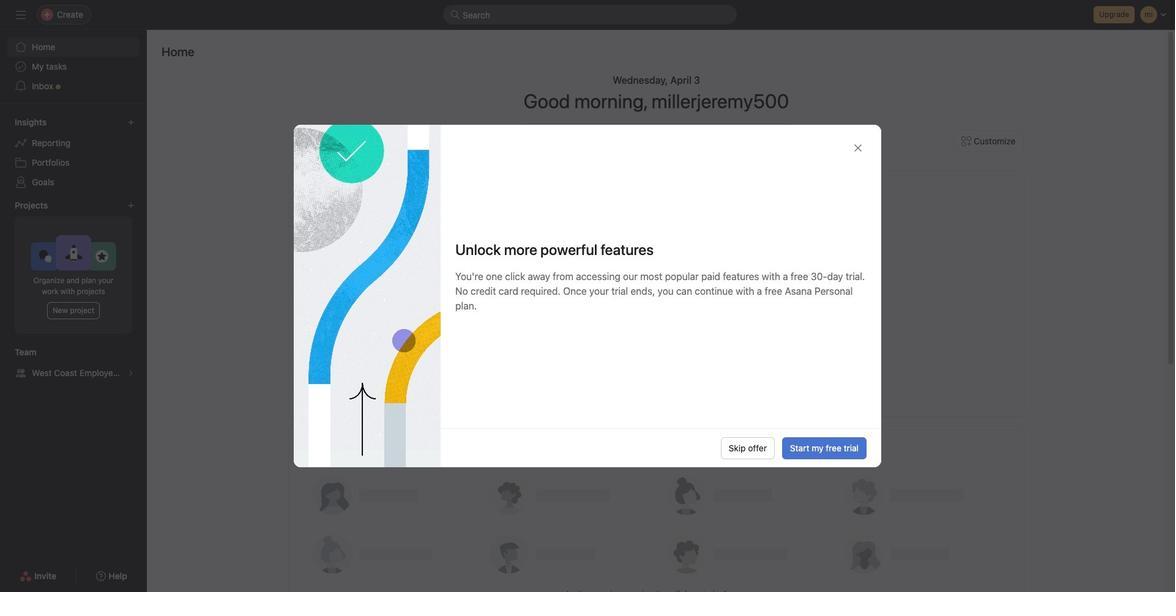 Task type: vqa. For each thing, say whether or not it's contained in the screenshot.
Next week image
no



Task type: locate. For each thing, give the bounding box(es) containing it.
close this dialog image
[[853, 143, 863, 153]]

global element
[[0, 30, 147, 103]]

prominent image
[[451, 10, 460, 20]]

dialog
[[294, 125, 882, 468]]

list item
[[682, 215, 712, 246]]

projects element
[[0, 195, 147, 342]]

insights element
[[0, 111, 147, 195]]

hide sidebar image
[[16, 10, 26, 20]]

teams element
[[0, 342, 147, 386]]



Task type: describe. For each thing, give the bounding box(es) containing it.
add profile photo image
[[305, 182, 334, 212]]



